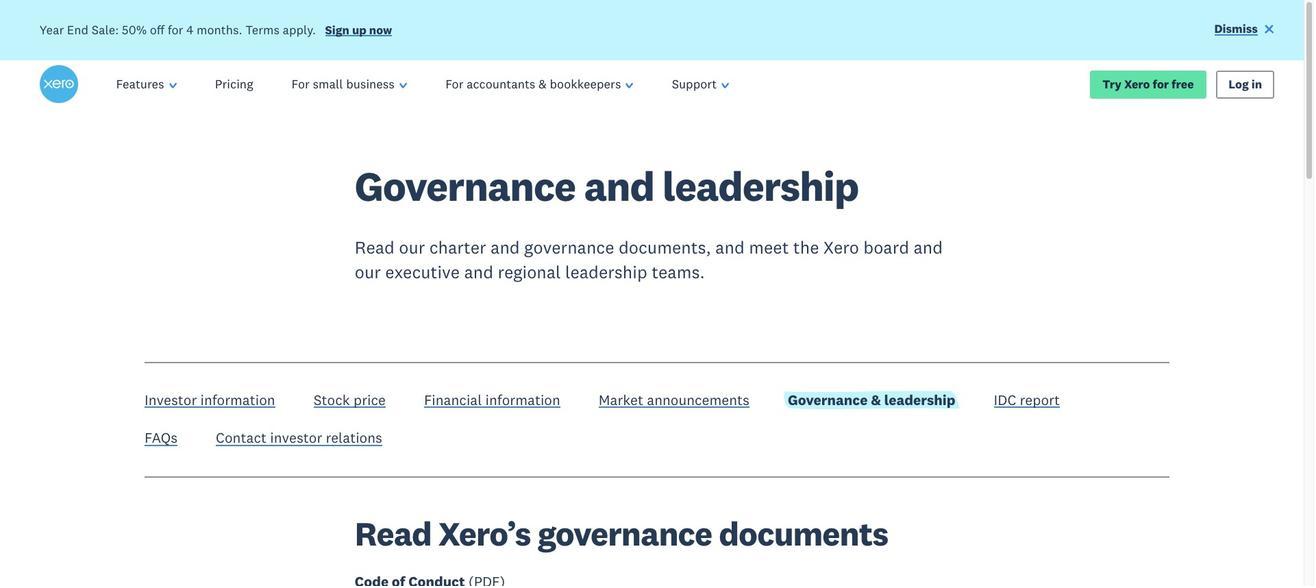 Task type: describe. For each thing, give the bounding box(es) containing it.
support
[[672, 76, 717, 92]]

read for read our charter and governance documents, and meet the xero board and our executive and regional leadership teams.
[[355, 237, 395, 259]]

log
[[1229, 76, 1249, 92]]

xero's
[[439, 513, 531, 554]]

contact investor relations link
[[216, 429, 382, 450]]

announcements
[[647, 391, 750, 409]]

up
[[352, 22, 367, 38]]

governance inside read our charter and governance documents, and meet the xero board and our executive and regional leadership teams.
[[524, 237, 615, 259]]

4
[[186, 22, 194, 38]]

idc report link
[[994, 391, 1060, 413]]

charter
[[430, 237, 486, 259]]

meet
[[749, 237, 789, 259]]

dismiss button
[[1215, 21, 1275, 40]]

in
[[1252, 76, 1263, 92]]

free
[[1172, 76, 1195, 92]]

idc
[[994, 391, 1017, 409]]

financial
[[424, 391, 482, 409]]

information for investor information
[[201, 391, 275, 409]]

governance for governance & leadership
[[788, 391, 868, 409]]

leadership for governance & leadership
[[885, 391, 956, 409]]

xero inside read our charter and governance documents, and meet the xero board and our executive and regional leadership teams.
[[824, 237, 859, 259]]

apply.
[[283, 22, 316, 38]]

stock
[[314, 391, 350, 409]]

executive
[[385, 261, 460, 283]]

the
[[794, 237, 819, 259]]

0 horizontal spatial our
[[355, 261, 381, 283]]

sign up now
[[325, 22, 392, 38]]

1 vertical spatial governance
[[538, 513, 712, 554]]

1 horizontal spatial our
[[399, 237, 425, 259]]

governance & leadership link
[[783, 391, 961, 410]]

financial information link
[[424, 391, 561, 413]]

regional
[[498, 261, 561, 283]]

market
[[599, 391, 644, 409]]

governance and leadership
[[355, 161, 859, 212]]

idc report
[[994, 391, 1060, 409]]

small
[[313, 76, 343, 92]]

for accountants & bookkeepers
[[446, 76, 621, 92]]

information for financial information
[[486, 391, 561, 409]]

teams.
[[652, 261, 705, 283]]

documents
[[719, 513, 889, 554]]

sign up now link
[[325, 22, 392, 41]]

price
[[354, 391, 386, 409]]

for accountants & bookkeepers button
[[426, 60, 653, 108]]

investor information
[[145, 391, 275, 409]]

faqs link
[[145, 429, 178, 450]]

end
[[67, 22, 89, 38]]

for small business button
[[273, 60, 426, 108]]

pricing
[[215, 76, 253, 92]]



Task type: vqa. For each thing, say whether or not it's contained in the screenshot.
the top leadership
yes



Task type: locate. For each thing, give the bounding box(es) containing it.
market announcements
[[599, 391, 750, 409]]

leadership inside read our charter and governance documents, and meet the xero board and our executive and regional leadership teams.
[[565, 261, 648, 283]]

stock price
[[314, 391, 386, 409]]

information
[[201, 391, 275, 409], [486, 391, 561, 409]]

for left 4
[[168, 22, 183, 38]]

for left accountants
[[446, 76, 464, 92]]

1 vertical spatial for
[[1153, 76, 1170, 92]]

for left free on the top right
[[1153, 76, 1170, 92]]

read our charter and governance documents, and meet the xero board and our executive and regional leadership teams.
[[355, 237, 943, 283]]

features button
[[97, 60, 196, 108]]

xero
[[1125, 76, 1151, 92], [824, 237, 859, 259]]

log in
[[1229, 76, 1263, 92]]

documents,
[[619, 237, 711, 259]]

2 for from the left
[[446, 76, 464, 92]]

relations
[[326, 429, 382, 447]]

and
[[584, 161, 655, 212], [491, 237, 520, 259], [716, 237, 745, 259], [914, 237, 943, 259], [464, 261, 494, 283]]

0 vertical spatial our
[[399, 237, 425, 259]]

governance & leadership
[[788, 391, 956, 409]]

& inside the for accountants & bookkeepers dropdown button
[[539, 76, 547, 92]]

read
[[355, 237, 395, 259], [355, 513, 432, 554]]

our
[[399, 237, 425, 259], [355, 261, 381, 283]]

1 horizontal spatial xero
[[1125, 76, 1151, 92]]

governance
[[355, 161, 576, 212], [788, 391, 868, 409]]

bookkeepers
[[550, 76, 621, 92]]

1 horizontal spatial for
[[446, 76, 464, 92]]

1 horizontal spatial governance
[[788, 391, 868, 409]]

0 horizontal spatial leadership
[[565, 261, 648, 283]]

2 information from the left
[[486, 391, 561, 409]]

business
[[346, 76, 395, 92]]

0 vertical spatial governance
[[524, 237, 615, 259]]

1 horizontal spatial information
[[486, 391, 561, 409]]

dismiss
[[1215, 21, 1259, 36]]

board
[[864, 237, 910, 259]]

0 horizontal spatial for
[[168, 22, 183, 38]]

support button
[[653, 60, 749, 108]]

report
[[1020, 391, 1060, 409]]

investor
[[145, 391, 197, 409]]

2 read from the top
[[355, 513, 432, 554]]

investor
[[270, 429, 322, 447]]

0 horizontal spatial &
[[539, 76, 547, 92]]

governance for governance and leadership
[[355, 161, 576, 212]]

0 vertical spatial read
[[355, 237, 395, 259]]

&
[[539, 76, 547, 92], [871, 391, 882, 409]]

1 vertical spatial read
[[355, 513, 432, 554]]

contact
[[216, 429, 267, 447]]

features
[[116, 76, 164, 92]]

0 vertical spatial for
[[168, 22, 183, 38]]

our up executive
[[399, 237, 425, 259]]

xero right the
[[824, 237, 859, 259]]

market announcements link
[[599, 391, 750, 413]]

sale:
[[92, 22, 119, 38]]

1 information from the left
[[201, 391, 275, 409]]

leadership for governance and leadership
[[663, 161, 859, 212]]

for small business
[[292, 76, 395, 92]]

leadership
[[663, 161, 859, 212], [565, 261, 648, 283], [885, 391, 956, 409]]

1 read from the top
[[355, 237, 395, 259]]

1 horizontal spatial for
[[1153, 76, 1170, 92]]

read xero's governance documents
[[355, 513, 889, 554]]

1 horizontal spatial &
[[871, 391, 882, 409]]

for for for small business
[[292, 76, 310, 92]]

0 vertical spatial leadership
[[663, 161, 859, 212]]

1 vertical spatial our
[[355, 261, 381, 283]]

& inside governance & leadership link
[[871, 391, 882, 409]]

our left executive
[[355, 261, 381, 283]]

governance
[[524, 237, 615, 259], [538, 513, 712, 554]]

read inside read our charter and governance documents, and meet the xero board and our executive and regional leadership teams.
[[355, 237, 395, 259]]

1 vertical spatial xero
[[824, 237, 859, 259]]

0 horizontal spatial for
[[292, 76, 310, 92]]

sign
[[325, 22, 350, 38]]

log in link
[[1217, 70, 1275, 99]]

read for read xero's governance documents
[[355, 513, 432, 554]]

try xero for free
[[1103, 76, 1195, 92]]

now
[[369, 22, 392, 38]]

try
[[1103, 76, 1122, 92]]

accountants
[[467, 76, 536, 92]]

0 horizontal spatial governance
[[355, 161, 576, 212]]

financial information
[[424, 391, 561, 409]]

year end sale: 50% off for 4 months. terms apply.
[[39, 22, 316, 38]]

off
[[150, 22, 165, 38]]

2 vertical spatial leadership
[[885, 391, 956, 409]]

xero right try
[[1125, 76, 1151, 92]]

0 horizontal spatial information
[[201, 391, 275, 409]]

for
[[168, 22, 183, 38], [1153, 76, 1170, 92]]

1 vertical spatial leadership
[[565, 261, 648, 283]]

1 vertical spatial governance
[[788, 391, 868, 409]]

investor information link
[[145, 391, 275, 413]]

2 horizontal spatial leadership
[[885, 391, 956, 409]]

0 horizontal spatial xero
[[824, 237, 859, 259]]

pricing link
[[196, 60, 273, 108]]

year
[[39, 22, 64, 38]]

for left small at the top
[[292, 76, 310, 92]]

1 horizontal spatial leadership
[[663, 161, 859, 212]]

1 vertical spatial &
[[871, 391, 882, 409]]

50%
[[122, 22, 147, 38]]

1 for from the left
[[292, 76, 310, 92]]

0 vertical spatial governance
[[355, 161, 576, 212]]

try xero for free link
[[1091, 70, 1207, 99]]

0 vertical spatial xero
[[1125, 76, 1151, 92]]

0 vertical spatial &
[[539, 76, 547, 92]]

xero inside try xero for free link
[[1125, 76, 1151, 92]]

terms
[[246, 22, 280, 38]]

for for for accountants & bookkeepers
[[446, 76, 464, 92]]

for
[[292, 76, 310, 92], [446, 76, 464, 92]]

contact investor relations
[[216, 429, 382, 447]]

stock price link
[[314, 391, 386, 413]]

faqs
[[145, 429, 178, 447]]

months.
[[197, 22, 242, 38]]

xero homepage image
[[39, 65, 78, 104]]



